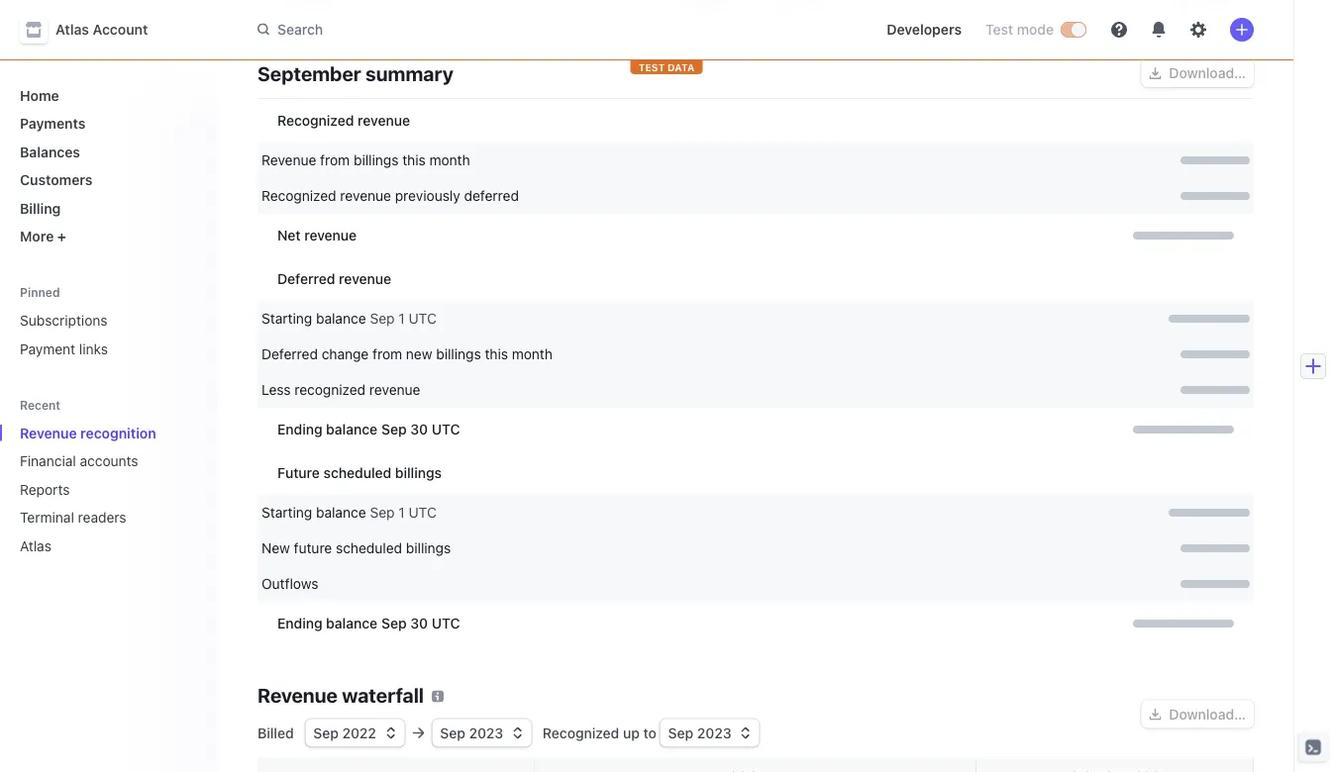 Task type: vqa. For each thing, say whether or not it's contained in the screenshot.
the bottom Create
no



Task type: locate. For each thing, give the bounding box(es) containing it.
atlas
[[55, 21, 89, 38], [20, 538, 51, 554]]

to
[[644, 725, 657, 742]]

outflows row
[[258, 567, 1254, 602]]

this right new
[[485, 346, 508, 363]]

1 vertical spatial recognized
[[262, 188, 337, 204]]

cell inside revenue from billings this month row
[[761, 151, 1250, 170]]

links
[[79, 341, 108, 357]]

recognized up net
[[262, 188, 337, 204]]

cell for recognized revenue previously deferred "row"
[[761, 186, 1250, 206]]

grid containing recognized revenue
[[258, 99, 1254, 258]]

deferred
[[277, 271, 335, 287], [262, 346, 318, 363]]

this up previously
[[403, 152, 426, 168]]

1 ending from the top
[[277, 422, 323, 438]]

settings image
[[1191, 22, 1207, 38]]

net revenue
[[277, 227, 357, 244]]

recognized revenue previously deferred row
[[258, 178, 1254, 214]]

starting for future
[[262, 505, 312, 521]]

0 vertical spatial starting
[[262, 311, 312, 327]]

1 vertical spatial this
[[485, 346, 508, 363]]

1 vertical spatial 30
[[410, 616, 428, 632]]

developers link
[[879, 14, 970, 46]]

1 vertical spatial deferred
[[262, 346, 318, 363]]

balances
[[20, 144, 80, 160]]

month
[[430, 152, 470, 168], [512, 346, 553, 363]]

0 vertical spatial 30
[[410, 422, 428, 438]]

scheduled right future
[[336, 541, 402, 557]]

1 1 from the top
[[399, 311, 405, 327]]

revenue inside recent element
[[20, 425, 77, 441]]

1 vertical spatial month
[[512, 346, 553, 363]]

1 ending balance sep 30 utc from the top
[[277, 422, 460, 438]]

3 grid from the top
[[258, 452, 1254, 646]]

revenue down revenue from billings this month
[[340, 188, 391, 204]]

0 vertical spatial download…
[[1170, 65, 1247, 81]]

2 30 from the top
[[410, 616, 428, 632]]

month inside row
[[512, 346, 553, 363]]

revenue down "deferred change from new billings this month"
[[370, 382, 421, 398]]

download… down the settings icon
[[1170, 65, 1247, 81]]

0 vertical spatial atlas
[[55, 21, 89, 38]]

1 horizontal spatial this
[[485, 346, 508, 363]]

customers
[[20, 172, 93, 188]]

0 vertical spatial deferred
[[277, 271, 335, 287]]

1 vertical spatial from
[[373, 346, 402, 363]]

cell inside new future scheduled billings row
[[761, 539, 1250, 559]]

up
[[623, 725, 640, 742]]

ending up the future
[[277, 422, 323, 438]]

cell inside net revenue row
[[761, 226, 1235, 246]]

0 horizontal spatial month
[[430, 152, 470, 168]]

reports
[[20, 482, 70, 498]]

1 sep 2023 button from the left
[[432, 720, 531, 748]]

0 vertical spatial revenue
[[262, 152, 316, 168]]

payment links
[[20, 341, 108, 357]]

starting balance sep 1 utc for change
[[262, 311, 437, 327]]

30 up future scheduled billings
[[410, 422, 428, 438]]

revenue inside "row"
[[340, 188, 391, 204]]

cell for 4th row from the bottom
[[761, 309, 1250, 329]]

1 download… from the top
[[1170, 65, 1247, 81]]

cell inside recognized revenue previously deferred "row"
[[761, 186, 1250, 206]]

download… for svg image
[[1170, 65, 1247, 81]]

from inside row
[[320, 152, 350, 168]]

1 for scheduled
[[399, 505, 405, 521]]

1 grid from the top
[[258, 99, 1254, 258]]

atlas left account at the top of the page
[[55, 21, 89, 38]]

recognized inside "row"
[[262, 188, 337, 204]]

ending down 'outflows'
[[277, 616, 323, 632]]

outflows
[[262, 576, 318, 593]]

september summary
[[258, 61, 454, 85]]

test mode
[[986, 21, 1054, 38]]

cell inside outflows row
[[761, 575, 1250, 595]]

1 horizontal spatial atlas
[[55, 21, 89, 38]]

2 grid from the top
[[258, 258, 1254, 452]]

revenue up revenue from billings this month
[[358, 112, 410, 129]]

1 vertical spatial revenue
[[20, 425, 77, 441]]

new
[[262, 541, 290, 557]]

deferred down net revenue
[[277, 271, 335, 287]]

recognized down september
[[277, 112, 354, 129]]

ending balance sep 30 utc
[[277, 422, 460, 438], [277, 616, 460, 632]]

1 up "deferred change from new billings this month"
[[399, 311, 405, 327]]

2 starting from the top
[[262, 505, 312, 521]]

test data
[[639, 61, 695, 73]]

utc for 2nd row from the top
[[432, 422, 460, 438]]

future scheduled billings
[[277, 465, 442, 482]]

30 for billings
[[410, 616, 428, 632]]

0 vertical spatial ending balance sep 30 utc
[[277, 422, 460, 438]]

0 horizontal spatial atlas
[[20, 538, 51, 554]]

new
[[406, 346, 432, 363]]

1
[[399, 311, 405, 327], [399, 505, 405, 521]]

billings inside row
[[354, 152, 399, 168]]

this inside row
[[485, 346, 508, 363]]

1 vertical spatial scheduled
[[336, 541, 402, 557]]

cell inside the deferred change from new billings this month row
[[761, 345, 1250, 365]]

revenue inside row
[[262, 152, 316, 168]]

1 starting balance sep 1 utc from the top
[[262, 311, 437, 327]]

cell for 2nd row from the top
[[761, 420, 1235, 440]]

1 vertical spatial atlas
[[20, 538, 51, 554]]

revenue down recognized revenue
[[262, 152, 316, 168]]

cell inside 'less recognized revenue' row
[[761, 381, 1250, 400]]

terminal readers
[[20, 510, 126, 526]]

2 2023 from the left
[[697, 725, 732, 742]]

subscriptions link
[[12, 305, 202, 337]]

new future scheduled billings row
[[258, 531, 1254, 567]]

revenue waterfall
[[258, 684, 424, 707]]

utc for first row from the bottom of the page
[[432, 616, 460, 632]]

0 vertical spatial month
[[430, 152, 470, 168]]

ending
[[277, 422, 323, 438], [277, 616, 323, 632]]

0 vertical spatial this
[[403, 152, 426, 168]]

starting balance sep 1 utc up the new future scheduled billings
[[262, 505, 437, 521]]

0 vertical spatial 1
[[399, 311, 405, 327]]

recent navigation links element
[[0, 397, 218, 562]]

1 horizontal spatial sep 2023 button
[[660, 720, 760, 748]]

revenue for deferred revenue
[[339, 271, 391, 287]]

revenue inside row
[[370, 382, 421, 398]]

1 30 from the top
[[410, 422, 428, 438]]

recognized left up
[[543, 725, 620, 742]]

1 starting from the top
[[262, 311, 312, 327]]

new future scheduled billings
[[262, 541, 451, 557]]

revenue up billed
[[258, 684, 338, 707]]

sep
[[370, 311, 395, 327], [382, 422, 407, 438], [370, 505, 395, 521], [382, 616, 407, 632], [313, 725, 339, 742], [440, 725, 466, 742], [668, 725, 694, 742]]

deferred up less at the left of the page
[[262, 346, 318, 363]]

revenue for recognized revenue
[[358, 112, 410, 129]]

30 up waterfall
[[410, 616, 428, 632]]

balance
[[316, 311, 366, 327], [326, 422, 378, 438], [316, 505, 366, 521], [326, 616, 378, 632]]

revenue
[[358, 112, 410, 129], [340, 188, 391, 204], [304, 227, 357, 244], [339, 271, 391, 287], [370, 382, 421, 398]]

starting balance sep 1 utc
[[262, 311, 437, 327], [262, 505, 437, 521]]

cell for first row from the bottom of the page
[[761, 614, 1235, 634]]

row down the deferred change from new billings this month row
[[258, 408, 1254, 452]]

row down new future scheduled billings row
[[258, 602, 1254, 646]]

from down recognized revenue
[[320, 152, 350, 168]]

download… button
[[1142, 59, 1254, 87], [1142, 701, 1254, 729]]

revenue down net revenue
[[339, 271, 391, 287]]

1 up the new future scheduled billings
[[399, 505, 405, 521]]

2 download… from the top
[[1170, 706, 1247, 723]]

revenue
[[262, 152, 316, 168], [20, 425, 77, 441], [258, 684, 338, 707]]

1 horizontal spatial from
[[373, 346, 402, 363]]

1 for from
[[399, 311, 405, 327]]

1 vertical spatial starting balance sep 1 utc
[[262, 505, 437, 521]]

30
[[410, 422, 428, 438], [410, 616, 428, 632]]

month inside row
[[430, 152, 470, 168]]

sep 2023 button
[[432, 720, 531, 748], [660, 720, 760, 748]]

0 horizontal spatial this
[[403, 152, 426, 168]]

test
[[639, 61, 665, 73]]

net revenue row
[[258, 214, 1254, 258]]

revenue up the "financial"
[[20, 425, 77, 441]]

this
[[403, 152, 426, 168], [485, 346, 508, 363]]

summary
[[366, 61, 454, 85]]

recognized for recognized revenue previously deferred
[[262, 188, 337, 204]]

deferred change from new billings this month
[[262, 346, 553, 363]]

grid
[[258, 99, 1254, 258], [258, 258, 1254, 452], [258, 452, 1254, 646]]

help image
[[1112, 22, 1128, 38]]

1 horizontal spatial 2023
[[697, 725, 732, 742]]

1 vertical spatial ending
[[277, 616, 323, 632]]

atlas inside button
[[55, 21, 89, 38]]

download… right svg icon in the right of the page
[[1170, 706, 1247, 723]]

recognized
[[277, 112, 354, 129], [262, 188, 337, 204], [543, 725, 620, 742]]

recognized up to sep 2023
[[539, 725, 732, 742]]

scheduled
[[324, 465, 392, 482], [336, 541, 402, 557]]

0 vertical spatial download… button
[[1142, 59, 1254, 87]]

more
[[20, 228, 54, 245]]

revenue recognition
[[20, 425, 156, 441]]

deferred for deferred revenue
[[277, 271, 335, 287]]

balance up change
[[316, 311, 366, 327]]

row
[[258, 301, 1254, 337], [258, 408, 1254, 452], [258, 495, 1254, 531], [258, 602, 1254, 646]]

waterfall
[[342, 684, 424, 707]]

2 ending from the top
[[277, 616, 323, 632]]

revenue right net
[[304, 227, 357, 244]]

from
[[320, 152, 350, 168], [373, 346, 402, 363]]

cell
[[761, 151, 1250, 170], [761, 186, 1250, 206], [761, 226, 1235, 246], [262, 309, 751, 329], [761, 309, 1250, 329], [761, 345, 1250, 365], [761, 381, 1250, 400], [761, 420, 1235, 440], [262, 503, 751, 523], [761, 503, 1250, 523], [761, 539, 1250, 559], [761, 575, 1250, 595], [761, 614, 1235, 634]]

row up 'less recognized revenue' row
[[258, 301, 1254, 337]]

1 vertical spatial download… button
[[1142, 701, 1254, 729]]

less
[[262, 382, 291, 398]]

starting balance sep 1 utc up change
[[262, 311, 437, 327]]

row up outflows row
[[258, 495, 1254, 531]]

billings
[[354, 152, 399, 168], [436, 346, 481, 363], [395, 465, 442, 482], [406, 541, 451, 557]]

starting up new
[[262, 505, 312, 521]]

2 vertical spatial revenue
[[258, 684, 338, 707]]

ending balance sep 30 utc up future scheduled billings
[[277, 422, 460, 438]]

utc for 4th row from the bottom
[[409, 311, 437, 327]]

recognized revenue
[[277, 112, 410, 129]]

2 sep 2023 button from the left
[[660, 720, 760, 748]]

1 vertical spatial starting
[[262, 505, 312, 521]]

revenue for revenue recognition
[[20, 425, 77, 441]]

1 vertical spatial ending balance sep 30 utc
[[277, 616, 460, 632]]

+
[[57, 228, 66, 245]]

revenue inside row
[[304, 227, 357, 244]]

0 horizontal spatial sep 2023 button
[[432, 720, 531, 748]]

1 horizontal spatial month
[[512, 346, 553, 363]]

starting
[[262, 311, 312, 327], [262, 505, 312, 521]]

ending balance sep 30 utc up waterfall
[[277, 616, 460, 632]]

download… for svg icon in the right of the page
[[1170, 706, 1247, 723]]

1 vertical spatial download…
[[1170, 706, 1247, 723]]

this inside row
[[403, 152, 426, 168]]

less recognized revenue row
[[258, 373, 1254, 408]]

sep left 2022
[[313, 725, 339, 742]]

0 vertical spatial from
[[320, 152, 350, 168]]

0 vertical spatial starting balance sep 1 utc
[[262, 311, 437, 327]]

atlas inside recent element
[[20, 538, 51, 554]]

sep up future scheduled billings
[[382, 422, 407, 438]]

2 starting balance sep 1 utc from the top
[[262, 505, 437, 521]]

0 vertical spatial ending
[[277, 422, 323, 438]]

customers link
[[12, 164, 202, 196]]

starting down deferred revenue
[[262, 311, 312, 327]]

2023
[[469, 725, 504, 742], [697, 725, 732, 742]]

utc
[[409, 311, 437, 327], [432, 422, 460, 438], [409, 505, 437, 521], [432, 616, 460, 632]]

recognized revenue previously deferred
[[262, 188, 519, 204]]

deferred inside row
[[262, 346, 318, 363]]

0 horizontal spatial 2023
[[469, 725, 504, 742]]

financial
[[20, 453, 76, 470]]

sep inside popup button
[[313, 725, 339, 742]]

atlas down terminal
[[20, 538, 51, 554]]

1 vertical spatial 1
[[399, 505, 405, 521]]

from left new
[[373, 346, 402, 363]]

scheduled right the future
[[324, 465, 392, 482]]

2 1 from the top
[[399, 505, 405, 521]]

atlas account button
[[20, 16, 168, 44]]

download…
[[1170, 65, 1247, 81], [1170, 706, 1247, 723]]

balances link
[[12, 136, 202, 168]]

utc for second row from the bottom
[[409, 505, 437, 521]]

2 ending balance sep 30 utc from the top
[[277, 616, 460, 632]]

2 download… button from the top
[[1142, 701, 1254, 729]]

previously
[[395, 188, 461, 204]]

0 vertical spatial recognized
[[277, 112, 354, 129]]

recent element
[[0, 417, 218, 562]]

balance up revenue waterfall
[[326, 616, 378, 632]]

0 horizontal spatial from
[[320, 152, 350, 168]]



Task type: describe. For each thing, give the bounding box(es) containing it.
deferred revenue
[[277, 271, 391, 287]]

recognized
[[295, 382, 366, 398]]

30 for new
[[410, 422, 428, 438]]

atlas for atlas
[[20, 538, 51, 554]]

cell for new future scheduled billings row
[[761, 539, 1250, 559]]

less recognized revenue
[[262, 382, 421, 398]]

atlas link
[[12, 530, 174, 562]]

revenue from billings this month
[[262, 152, 470, 168]]

pinned element
[[12, 305, 202, 365]]

cell for net revenue row
[[761, 226, 1235, 246]]

subscriptions
[[20, 313, 108, 329]]

recent
[[20, 398, 61, 412]]

4 row from the top
[[258, 602, 1254, 646]]

pinned navigation links element
[[12, 284, 202, 365]]

sep 2022 button
[[305, 720, 405, 748]]

payment links link
[[12, 333, 202, 365]]

grid containing future scheduled billings
[[258, 452, 1254, 646]]

1 download… button from the top
[[1142, 59, 1254, 87]]

payments link
[[12, 108, 202, 140]]

data
[[668, 61, 695, 73]]

financial accounts link
[[12, 445, 174, 478]]

ending balance sep 30 utc for less recognized revenue
[[277, 422, 460, 438]]

revenue for revenue from billings this month
[[262, 152, 316, 168]]

Search search field
[[246, 12, 805, 48]]

deferred
[[464, 188, 519, 204]]

billed
[[258, 725, 298, 742]]

sep 2022
[[313, 725, 376, 742]]

2022
[[342, 725, 376, 742]]

developers
[[887, 21, 962, 38]]

home
[[20, 87, 59, 104]]

billing link
[[12, 192, 202, 224]]

pinned
[[20, 286, 60, 299]]

cell for 'less recognized revenue' row
[[761, 381, 1250, 400]]

sep up waterfall
[[382, 616, 407, 632]]

sep up "deferred change from new billings this month"
[[370, 311, 395, 327]]

sep 2023
[[440, 725, 504, 742]]

payments
[[20, 115, 86, 132]]

revenue for revenue waterfall
[[258, 684, 338, 707]]

revenue recognition link
[[12, 417, 174, 449]]

ending for outflows
[[277, 616, 323, 632]]

cell for the deferred change from new billings this month row
[[761, 345, 1250, 365]]

sep up the new future scheduled billings
[[370, 505, 395, 521]]

readers
[[78, 510, 126, 526]]

ending balance sep 30 utc for outflows
[[277, 616, 460, 632]]

core navigation links element
[[12, 79, 202, 253]]

atlas for atlas account
[[55, 21, 89, 38]]

ending for less recognized revenue
[[277, 422, 323, 438]]

account
[[93, 21, 148, 38]]

0 vertical spatial scheduled
[[324, 465, 392, 482]]

Search text field
[[246, 12, 805, 48]]

3 row from the top
[[258, 495, 1254, 531]]

scheduled inside row
[[336, 541, 402, 557]]

accounts
[[80, 453, 138, 470]]

svg image
[[1150, 709, 1162, 721]]

change
[[322, 346, 369, 363]]

balance down less recognized revenue
[[326, 422, 378, 438]]

svg image
[[1150, 67, 1162, 79]]

test
[[986, 21, 1014, 38]]

1 2023 from the left
[[469, 725, 504, 742]]

2 row from the top
[[258, 408, 1254, 452]]

sep right to
[[668, 725, 694, 742]]

future
[[294, 541, 332, 557]]

payment
[[20, 341, 75, 357]]

1 row from the top
[[258, 301, 1254, 337]]

cell for revenue from billings this month row at the top of page
[[761, 151, 1250, 170]]

starting for deferred
[[262, 311, 312, 327]]

grid containing deferred revenue
[[258, 258, 1254, 452]]

net
[[277, 227, 301, 244]]

future
[[277, 465, 320, 482]]

starting balance sep 1 utc for future
[[262, 505, 437, 521]]

revenue from billings this month row
[[258, 143, 1254, 178]]

mode
[[1017, 21, 1054, 38]]

cell for outflows row
[[761, 575, 1250, 595]]

search
[[277, 21, 323, 37]]

reports link
[[12, 474, 174, 506]]

2 vertical spatial recognized
[[543, 725, 620, 742]]

revenue for net revenue
[[304, 227, 357, 244]]

billing
[[20, 200, 61, 217]]

september
[[258, 61, 361, 85]]

terminal readers link
[[12, 502, 174, 534]]

recognition
[[80, 425, 156, 441]]

home link
[[12, 79, 202, 111]]

atlas account
[[55, 21, 148, 38]]

terminal
[[20, 510, 74, 526]]

cell for second row from the bottom
[[761, 503, 1250, 523]]

deferred change from new billings this month row
[[258, 337, 1254, 373]]

revenue for recognized revenue previously deferred
[[340, 188, 391, 204]]

balance up the new future scheduled billings
[[316, 505, 366, 521]]

financial accounts
[[20, 453, 138, 470]]

more +
[[20, 228, 66, 245]]

recognized for recognized revenue
[[277, 112, 354, 129]]

sep right 2022
[[440, 725, 466, 742]]

from inside row
[[373, 346, 402, 363]]

deferred for deferred change from new billings this month
[[262, 346, 318, 363]]



